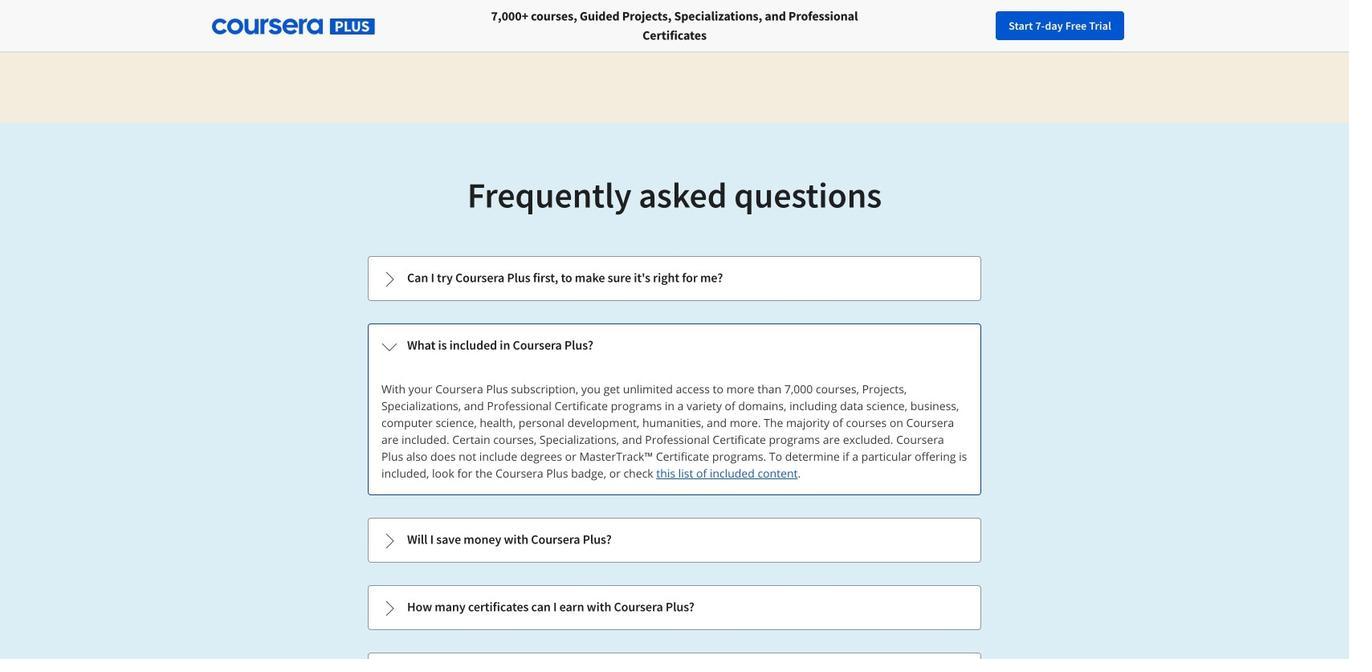 Task type: locate. For each thing, give the bounding box(es) containing it.
None search field
[[221, 10, 606, 42]]

list
[[366, 255, 983, 659]]

coursera plus image
[[212, 19, 375, 35]]



Task type: vqa. For each thing, say whether or not it's contained in the screenshot.
search box
yes



